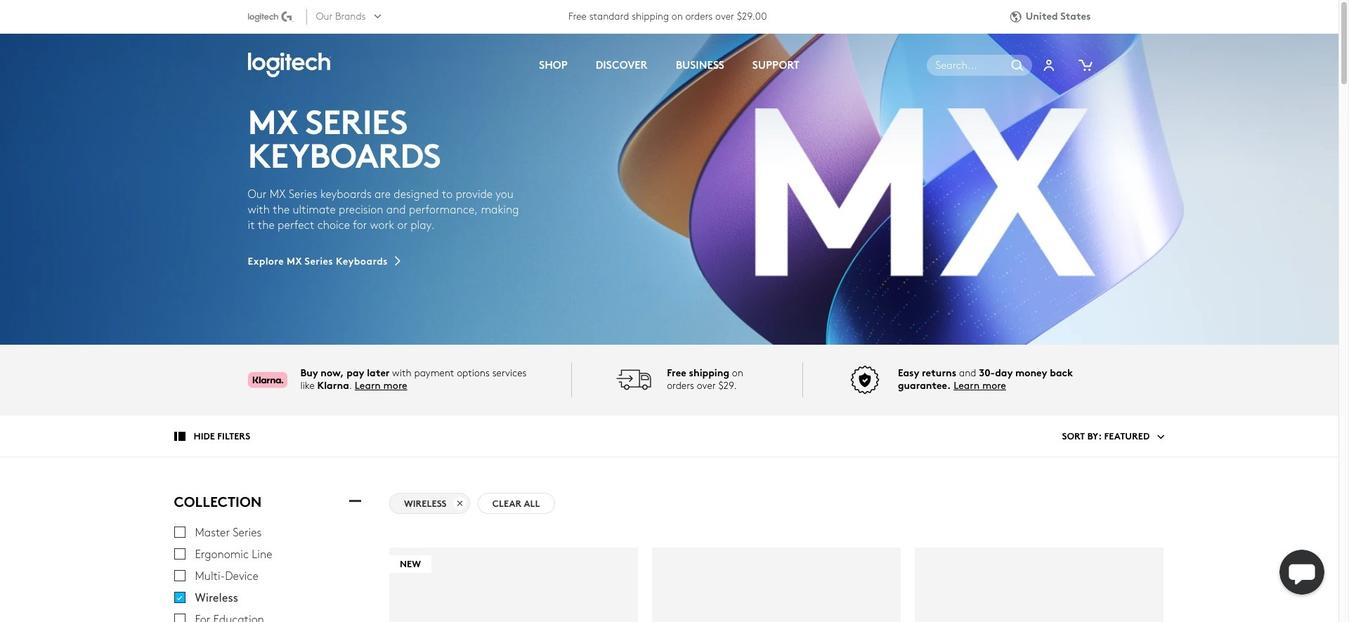 Task type: vqa. For each thing, say whether or not it's contained in the screenshot.
tab list
yes



Task type: describe. For each thing, give the bounding box(es) containing it.
klarna icon image
[[248, 360, 287, 400]]

logitech g image
[[248, 11, 294, 22]]



Task type: locate. For each thing, give the bounding box(es) containing it.
tab list inside logitech region
[[436, 34, 903, 97]]

logitech region
[[0, 0, 1339, 623]]

money back icon image
[[846, 360, 885, 400]]

2 world image
[[1011, 11, 1026, 23]]

tab list
[[436, 34, 903, 97]]

hero logo image
[[248, 53, 331, 78]]

clear wireless filter image
[[452, 500, 461, 508]]

free shipping icon image
[[615, 360, 654, 400]]



